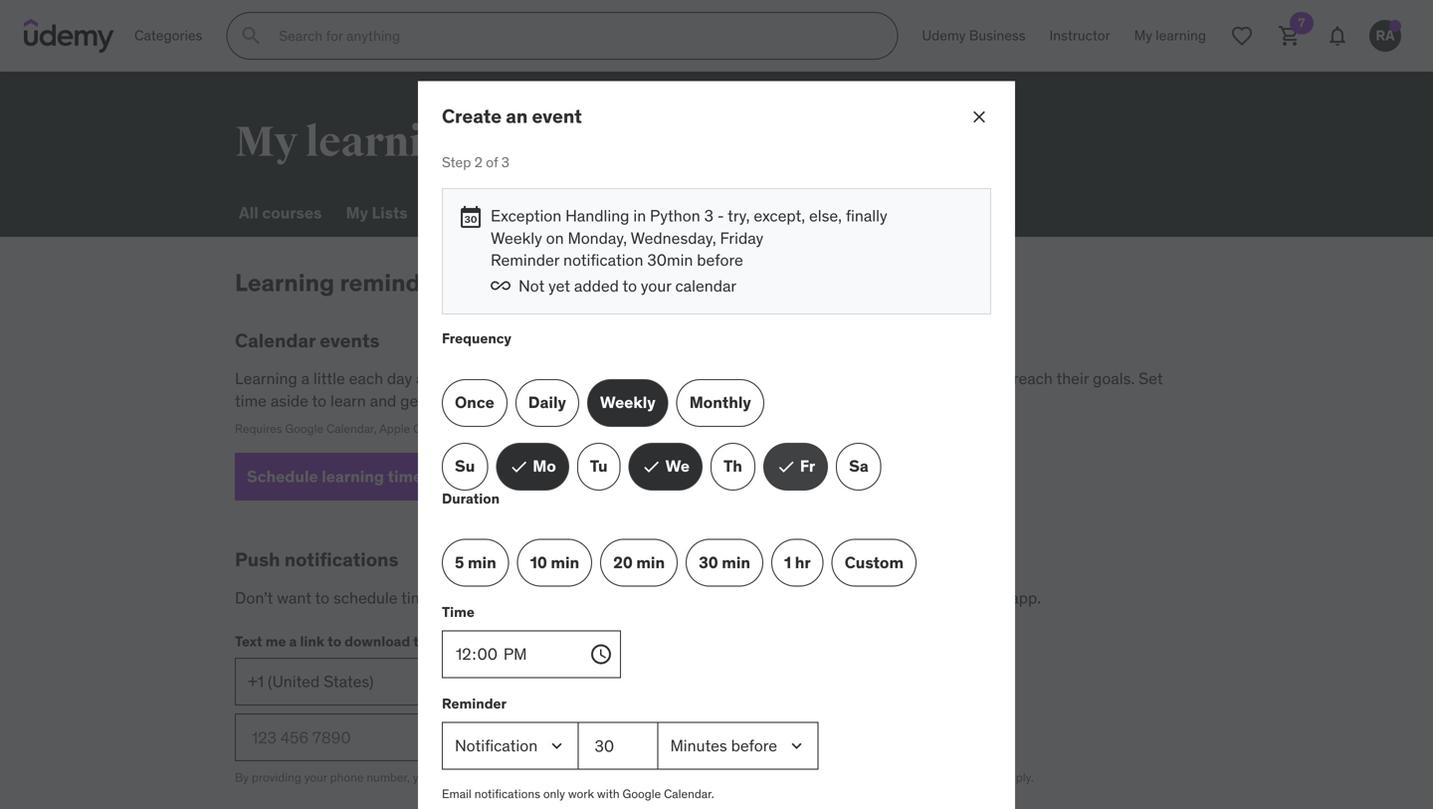 Task type: locate. For each thing, give the bounding box(es) containing it.
0 vertical spatial with
[[719, 770, 741, 785]]

before
[[697, 250, 743, 270]]

reminders inside learning a little each day adds up. research shows that students who make learning a habit are more likely to reach their goals. set time aside to learn and get reminders using your learning scheduler. requires google calendar, apple calendar, or outlook
[[428, 391, 500, 411]]

20 min
[[613, 552, 665, 573]]

1 horizontal spatial set
[[1139, 368, 1163, 389]]

reminders
[[340, 268, 456, 298], [428, 391, 500, 411]]

min right 20
[[636, 552, 665, 573]]

0 vertical spatial learning
[[608, 202, 675, 223]]

1 vertical spatial my
[[346, 202, 368, 223]]

2 min from the left
[[551, 552, 579, 573]]

learning tools link
[[604, 189, 720, 237]]

google
[[285, 421, 324, 436], [623, 786, 661, 802]]

learning down apple
[[322, 466, 384, 487]]

udemy image
[[24, 19, 114, 53]]

your
[[641, 276, 671, 296], [546, 391, 576, 411], [304, 770, 327, 785]]

udemy
[[922, 27, 966, 44], [904, 588, 955, 608]]

push notifications
[[235, 548, 399, 571]]

app. left standard on the bottom right of the page
[[809, 770, 832, 785]]

make
[[731, 368, 770, 389]]

monday,
[[568, 228, 627, 248]]

20
[[613, 552, 633, 573]]

learning inside schedule learning time button
[[322, 466, 384, 487]]

frequency
[[442, 329, 511, 347]]

create an event
[[442, 104, 582, 128]]

0 horizontal spatial with
[[597, 786, 620, 802]]

calendar,
[[326, 421, 377, 436], [413, 421, 463, 436]]

0 horizontal spatial weekly
[[491, 228, 542, 248]]

me
[[265, 632, 286, 650]]

requires
[[235, 421, 282, 436]]

time up email notifications only work with google calendar.
[[557, 770, 581, 785]]

0 vertical spatial your
[[641, 276, 671, 296]]

not yet added to your calendar
[[518, 276, 737, 296]]

notifications inside create an event dialog
[[474, 786, 540, 802]]

1 vertical spatial get
[[683, 588, 706, 608]]

2 vertical spatial your
[[304, 770, 327, 785]]

weekly down that
[[600, 392, 656, 413]]

that
[[599, 368, 628, 389]]

3 inside exception handling in python 3 - try, except, else, finally weekly on monday, wednesday, friday reminder notification 30min before
[[704, 205, 714, 226]]

5
[[455, 552, 464, 573]]

notifications for email notifications only work with google calendar.
[[474, 786, 540, 802]]

tu
[[590, 456, 608, 476]]

1 vertical spatial weekly
[[600, 392, 656, 413]]

None number field
[[579, 722, 658, 770]]

hr
[[795, 552, 811, 573]]

0 horizontal spatial calendar,
[[326, 421, 377, 436]]

with right 'message' at the bottom of page
[[719, 770, 741, 785]]

0 vertical spatial reminder
[[491, 250, 559, 270]]

app.
[[1010, 588, 1041, 608], [809, 770, 832, 785]]

reminders down up. in the left of the page
[[428, 391, 500, 411]]

min right 10
[[551, 552, 579, 573]]

udemy left mobile
[[904, 588, 955, 608]]

1 horizontal spatial notifications
[[474, 786, 540, 802]]

to left download
[[328, 632, 341, 650]]

a
[[301, 368, 310, 389], [836, 368, 844, 389], [523, 588, 531, 608], [289, 632, 297, 650], [523, 770, 529, 785], [744, 770, 750, 785]]

Time time field
[[442, 631, 613, 678]]

2 vertical spatial learning
[[235, 368, 297, 389]]

want
[[277, 588, 311, 608]]

small image left mo
[[509, 457, 529, 476]]

calendar, down learn
[[326, 421, 377, 436]]

1 vertical spatial notifications
[[749, 588, 837, 608]]

notifications up schedule
[[284, 548, 399, 571]]

archived link
[[513, 189, 588, 237]]

a left habit
[[836, 368, 844, 389]]

one-
[[532, 770, 557, 785]]

archived
[[517, 202, 584, 223]]

using
[[503, 391, 542, 411]]

exception handling in python 3 - try, except, else, finally weekly on monday, wednesday, friday reminder notification 30min before
[[491, 205, 887, 270]]

time
[[442, 603, 475, 621]]

0 horizontal spatial google
[[285, 421, 324, 436]]

google down by providing your phone number, you agree to receive a one-time automated text message with a link to get app. standard messaging rates may apply.
[[623, 786, 661, 802]]

learning inside "link"
[[608, 202, 675, 223]]

google down aside
[[285, 421, 324, 436]]

2
[[474, 153, 483, 171]]

weekly down exception
[[491, 228, 542, 248]]

wishlist
[[432, 202, 493, 223]]

set right 'blocks?'
[[495, 588, 519, 608]]

link
[[300, 632, 324, 650], [753, 770, 772, 785]]

your left phone
[[304, 770, 327, 785]]

learning up lists
[[305, 116, 472, 168]]

the right from
[[877, 588, 901, 608]]

0 horizontal spatial notifications
[[284, 548, 399, 571]]

my up all courses
[[235, 116, 298, 168]]

schedule
[[333, 588, 398, 608]]

your down shows
[[546, 391, 576, 411]]

in
[[633, 205, 646, 226]]

google inside create an event dialog
[[623, 786, 661, 802]]

text
[[235, 632, 262, 650]]

0 horizontal spatial app.
[[809, 770, 832, 785]]

agree
[[435, 770, 465, 785]]

learning up calendar
[[235, 268, 335, 298]]

reminder
[[491, 250, 559, 270], [442, 695, 507, 713]]

time inside button
[[388, 466, 422, 487]]

to right 'want' at the bottom
[[315, 588, 330, 608]]

learning right make
[[774, 368, 832, 389]]

their
[[1056, 368, 1089, 389]]

2 vertical spatial notifications
[[474, 786, 540, 802]]

up.
[[454, 368, 476, 389]]

1 horizontal spatial your
[[546, 391, 576, 411]]

1 vertical spatial google
[[623, 786, 661, 802]]

the left app
[[413, 632, 435, 650]]

your inside create an event dialog
[[641, 276, 671, 296]]

1 min from the left
[[468, 552, 496, 573]]

my for my lists
[[346, 202, 368, 223]]

1 horizontal spatial google
[[623, 786, 661, 802]]

0 horizontal spatial get
[[400, 391, 424, 411]]

apple
[[379, 421, 410, 436]]

3 min from the left
[[636, 552, 665, 573]]

3 left -
[[704, 205, 714, 226]]

reminders down lists
[[340, 268, 456, 298]]

0 horizontal spatial the
[[413, 632, 435, 650]]

automated
[[584, 770, 641, 785]]

added
[[574, 276, 619, 296]]

with down automated
[[597, 786, 620, 802]]

4 min from the left
[[722, 552, 750, 573]]

0 vertical spatial app.
[[1010, 588, 1041, 608]]

send
[[450, 727, 489, 747]]

get left push
[[683, 588, 706, 608]]

1 vertical spatial 3
[[704, 205, 714, 226]]

wednesday,
[[631, 228, 716, 248]]

adds
[[416, 368, 451, 389]]

a right 'message' at the bottom of page
[[744, 770, 750, 785]]

min right 30
[[722, 552, 750, 573]]

min right 5
[[468, 552, 496, 573]]

my lists
[[346, 202, 408, 223]]

reminder up send
[[442, 695, 507, 713]]

1 vertical spatial reminders
[[428, 391, 500, 411]]

receive
[[482, 770, 520, 785]]

to up email
[[468, 770, 479, 785]]

0 vertical spatial notifications
[[284, 548, 399, 571]]

reminder
[[597, 588, 661, 608]]

1 vertical spatial the
[[413, 632, 435, 650]]

1 horizontal spatial the
[[877, 588, 901, 608]]

10 min
[[530, 552, 579, 573]]

learning up aside
[[235, 368, 297, 389]]

0 vertical spatial my
[[235, 116, 298, 168]]

get
[[400, 391, 424, 411], [683, 588, 706, 608], [789, 770, 806, 785]]

time up requires
[[235, 391, 267, 411]]

time inside learning a little each day adds up. research shows that students who make learning a habit are more likely to reach their goals. set time aside to learn and get reminders using your learning scheduler. requires google calendar, apple calendar, or outlook
[[235, 391, 267, 411]]

1 vertical spatial your
[[546, 391, 576, 411]]

or
[[466, 421, 477, 436]]

learning for learning tools
[[608, 202, 675, 223]]

calendar
[[235, 328, 315, 352]]

reminder up not
[[491, 250, 559, 270]]

app. right mobile
[[1010, 588, 1041, 608]]

get left standard on the bottom right of the page
[[789, 770, 806, 785]]

small image left su
[[426, 467, 446, 487]]

1 horizontal spatial calendar,
[[413, 421, 463, 436]]

learning for learning reminders
[[235, 268, 335, 298]]

get down day
[[400, 391, 424, 411]]

and
[[370, 391, 396, 411]]

min for 20 min
[[636, 552, 665, 573]]

mobile
[[958, 588, 1007, 608]]

0 horizontal spatial my
[[235, 116, 298, 168]]

tools
[[678, 202, 716, 223]]

0 vertical spatial set
[[1139, 368, 1163, 389]]

your inside learning a little each day adds up. research shows that students who make learning a habit are more likely to reach their goals. set time aside to learn and get reminders using your learning scheduler. requires google calendar, apple calendar, or outlook
[[546, 391, 576, 411]]

2 horizontal spatial get
[[789, 770, 806, 785]]

we
[[665, 456, 690, 476]]

udemy left business
[[922, 27, 966, 44]]

3
[[501, 153, 510, 171], [704, 205, 714, 226]]

calendar, left or
[[413, 421, 463, 436]]

0 vertical spatial the
[[877, 588, 901, 608]]

email
[[442, 786, 472, 802]]

my left lists
[[346, 202, 368, 223]]

students
[[632, 368, 694, 389]]

0 horizontal spatial link
[[300, 632, 324, 650]]

notifications down receive
[[474, 786, 540, 802]]

your down the 30min
[[641, 276, 671, 296]]

work
[[568, 786, 594, 802]]

min for 5 min
[[468, 552, 496, 573]]

time
[[235, 391, 267, 411], [388, 466, 422, 487], [401, 588, 433, 608], [557, 770, 581, 785]]

exception
[[491, 205, 562, 226]]

0 vertical spatial google
[[285, 421, 324, 436]]

notifications down 1
[[749, 588, 837, 608]]

3 right of
[[501, 153, 510, 171]]

with inside create an event dialog
[[597, 786, 620, 802]]

outlook
[[480, 421, 522, 436]]

0 vertical spatial get
[[400, 391, 424, 411]]

apply.
[[1003, 770, 1034, 785]]

standard
[[835, 770, 884, 785]]

to right added
[[622, 276, 637, 296]]

fr
[[800, 456, 815, 476]]

1 horizontal spatial my
[[346, 202, 368, 223]]

an
[[506, 104, 528, 128]]

1 vertical spatial learning
[[235, 268, 335, 298]]

learning down 10 min
[[535, 588, 593, 608]]

a right the me
[[289, 632, 297, 650]]

1 vertical spatial set
[[495, 588, 519, 608]]

0 horizontal spatial 3
[[501, 153, 510, 171]]

monthly
[[689, 392, 751, 413]]

30min
[[647, 250, 693, 270]]

1 vertical spatial with
[[597, 786, 620, 802]]

small image left we
[[641, 457, 661, 476]]

1 horizontal spatial get
[[683, 588, 706, 608]]

to down little
[[312, 391, 327, 411]]

0 vertical spatial link
[[300, 632, 324, 650]]

0 vertical spatial weekly
[[491, 228, 542, 248]]

1 vertical spatial app.
[[809, 770, 832, 785]]

set right the goals.
[[1139, 368, 1163, 389]]

link right the me
[[300, 632, 324, 650]]

2 horizontal spatial your
[[641, 276, 671, 296]]

2 vertical spatial get
[[789, 770, 806, 785]]

learning up the wednesday,
[[608, 202, 675, 223]]

link right 'message' at the bottom of page
[[753, 770, 772, 785]]

0 vertical spatial 3
[[501, 153, 510, 171]]

small image
[[491, 276, 511, 296], [509, 457, 529, 476], [641, 457, 661, 476], [426, 467, 446, 487]]

1 horizontal spatial link
[[753, 770, 772, 785]]

step
[[442, 153, 471, 171]]

notifications
[[284, 548, 399, 571], [749, 588, 837, 608], [474, 786, 540, 802]]

0 horizontal spatial your
[[304, 770, 327, 785]]

time down apple
[[388, 466, 422, 487]]

1 horizontal spatial 3
[[704, 205, 714, 226]]

google inside learning a little each day adds up. research shows that students who make learning a habit are more likely to reach their goals. set time aside to learn and get reminders using your learning scheduler. requires google calendar, apple calendar, or outlook
[[285, 421, 324, 436]]

with
[[719, 770, 741, 785], [597, 786, 620, 802]]



Task type: vqa. For each thing, say whether or not it's contained in the screenshot.
courses, in Joeel and Natalie Rivera are professional speakers, trainers, and coaches. Their mission is to provide tools that empower people to ignite their dreams,  unleash their potential and fulfill their purpose. Through their  company, Transformation Services, Inc., they provide digital content  publishing, online courses, and life coach training programs that act as  a catalyst for personal empowerment.
no



Task type: describe. For each thing, give the bounding box(es) containing it.
rates
[[948, 770, 975, 785]]

submit search image
[[239, 24, 263, 48]]

phone
[[330, 770, 364, 785]]

none number field inside create an event dialog
[[579, 722, 658, 770]]

push
[[710, 588, 745, 608]]

0 horizontal spatial set
[[495, 588, 519, 608]]

sa
[[849, 456, 869, 476]]

2 horizontal spatial notifications
[[749, 588, 837, 608]]

2 calendar, from the left
[[413, 421, 463, 436]]

little
[[313, 368, 345, 389]]

notifications for push notifications
[[284, 548, 399, 571]]

else,
[[809, 205, 842, 226]]

not
[[518, 276, 545, 296]]

number,
[[367, 770, 410, 785]]

on
[[546, 228, 564, 248]]

who
[[698, 368, 727, 389]]

events
[[320, 328, 380, 352]]

all courses link
[[235, 189, 326, 237]]

python
[[650, 205, 700, 226]]

learning inside learning a little each day adds up. research shows that students who make learning a habit are more likely to reach their goals. set time aside to learn and get reminders using your learning scheduler. requires google calendar, apple calendar, or outlook
[[235, 368, 297, 389]]

1 vertical spatial reminder
[[442, 695, 507, 713]]

1 vertical spatial udemy
[[904, 588, 955, 608]]

1 horizontal spatial with
[[719, 770, 741, 785]]

1 calendar, from the left
[[326, 421, 377, 436]]

learning down that
[[580, 391, 638, 411]]

calendar.
[[664, 786, 714, 802]]

wishlist link
[[428, 189, 497, 237]]

message
[[668, 770, 716, 785]]

are
[[888, 368, 911, 389]]

try,
[[728, 205, 750, 226]]

each
[[349, 368, 383, 389]]

to inside create an event dialog
[[622, 276, 637, 296]]

instructor link
[[1038, 12, 1122, 60]]

by providing your phone number, you agree to receive a one-time automated text message with a link to get app. standard messaging rates may apply.
[[235, 770, 1034, 785]]

learning tools
[[608, 202, 716, 223]]

min for 30 min
[[722, 552, 750, 573]]

send button
[[430, 714, 510, 761]]

once
[[455, 392, 494, 413]]

from
[[840, 588, 874, 608]]

notification
[[563, 250, 643, 270]]

1
[[784, 552, 791, 573]]

my lists link
[[342, 189, 412, 237]]

30 min
[[699, 552, 750, 573]]

schedule learning time button
[[235, 453, 458, 501]]

my learning
[[235, 116, 472, 168]]

create an event dialog
[[418, 81, 1015, 809]]

a down 10
[[523, 588, 531, 608]]

10
[[530, 552, 547, 573]]

to right the reminder
[[664, 588, 679, 608]]

1 hr
[[784, 552, 811, 573]]

research
[[480, 368, 547, 389]]

1 vertical spatial link
[[753, 770, 772, 785]]

day
[[387, 368, 412, 389]]

small image inside schedule learning time button
[[426, 467, 446, 487]]

to left standard on the bottom right of the page
[[775, 770, 786, 785]]

a left one-
[[523, 770, 529, 785]]

event
[[532, 104, 582, 128]]

0 vertical spatial udemy
[[922, 27, 966, 44]]

daily
[[528, 392, 566, 413]]

don't want to schedule time blocks? set a learning reminder to get push notifications from the udemy mobile app.
[[235, 588, 1041, 608]]

1 horizontal spatial app.
[[1010, 588, 1041, 608]]

don't
[[235, 588, 273, 608]]

courses
[[262, 202, 322, 223]]

text
[[644, 770, 665, 785]]

app
[[438, 632, 464, 650]]

habit
[[848, 368, 884, 389]]

you
[[413, 770, 432, 785]]

schedule learning time
[[247, 466, 422, 487]]

small image
[[776, 457, 796, 476]]

my for my learning
[[235, 116, 298, 168]]

likely
[[955, 368, 991, 389]]

more
[[914, 368, 951, 389]]

blocks?
[[437, 588, 491, 608]]

by
[[235, 770, 249, 785]]

weekly inside exception handling in python 3 - try, except, else, finally weekly on monday, wednesday, friday reminder notification 30min before
[[491, 228, 542, 248]]

finally
[[846, 205, 887, 226]]

time left time
[[401, 588, 433, 608]]

min for 10 min
[[551, 552, 579, 573]]

step 2 of 3
[[442, 153, 510, 171]]

a left little
[[301, 368, 310, 389]]

medium image
[[459, 205, 483, 229]]

udemy business
[[922, 27, 1026, 44]]

business
[[969, 27, 1026, 44]]

create
[[442, 104, 502, 128]]

small image left not
[[491, 276, 511, 296]]

duration
[[442, 489, 500, 507]]

calendar
[[675, 276, 737, 296]]

-
[[717, 205, 724, 226]]

except,
[[754, 205, 805, 226]]

123 456 7890 text field
[[235, 714, 430, 761]]

aside
[[271, 391, 308, 411]]

set inside learning a little each day adds up. research shows that students who make learning a habit are more likely to reach their goals. set time aside to learn and get reminders using your learning scheduler. requires google calendar, apple calendar, or outlook
[[1139, 368, 1163, 389]]

0 vertical spatial reminders
[[340, 268, 456, 298]]

all
[[239, 202, 259, 223]]

may
[[978, 770, 1000, 785]]

close modal image
[[969, 107, 989, 127]]

schedule
[[247, 466, 318, 487]]

friday
[[720, 228, 764, 248]]

30
[[699, 552, 718, 573]]

text me a link to download the app
[[235, 632, 464, 650]]

lists
[[372, 202, 408, 223]]

download
[[345, 632, 410, 650]]

1 horizontal spatial weekly
[[600, 392, 656, 413]]

mo
[[533, 456, 556, 476]]

get inside learning a little each day adds up. research shows that students who make learning a habit are more likely to reach their goals. set time aside to learn and get reminders using your learning scheduler. requires google calendar, apple calendar, or outlook
[[400, 391, 424, 411]]

push
[[235, 548, 280, 571]]

to right likely
[[995, 368, 1009, 389]]

custom
[[845, 552, 904, 573]]

yet
[[548, 276, 570, 296]]

reminder inside exception handling in python 3 - try, except, else, finally weekly on monday, wednesday, friday reminder notification 30min before
[[491, 250, 559, 270]]

only
[[543, 786, 565, 802]]



